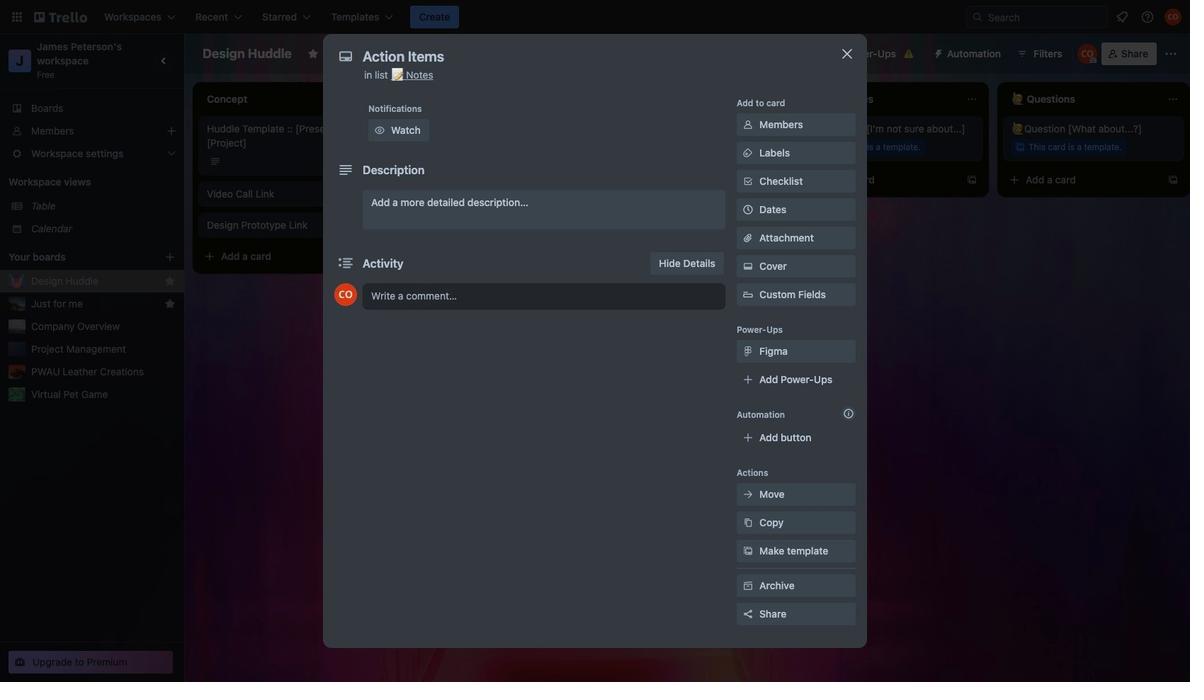 Task type: locate. For each thing, give the bounding box(es) containing it.
1 vertical spatial create from template… image
[[564, 305, 575, 316]]

christina overa (christinaovera) image
[[1077, 44, 1097, 64], [334, 283, 357, 306]]

0 horizontal spatial create from template… image
[[564, 305, 575, 316]]

Write a comment text field
[[363, 283, 725, 309]]

open information menu image
[[1140, 10, 1155, 24]]

0 horizontal spatial create from template… image
[[363, 251, 374, 262]]

christina overa (christinaovera) image
[[1165, 9, 1182, 26]]

show menu image
[[1164, 47, 1178, 61]]

1 horizontal spatial christina overa (christinaovera) image
[[1077, 44, 1097, 64]]

0 vertical spatial create from template… image
[[1167, 174, 1179, 186]]

1 sm image from the top
[[741, 118, 755, 132]]

0 vertical spatial starred icon image
[[164, 276, 176, 287]]

0 vertical spatial christina overa (christinaovera) image
[[1077, 44, 1097, 64]]

create from template… image
[[765, 174, 776, 186], [966, 174, 978, 186], [363, 251, 374, 262]]

1 vertical spatial christina overa (christinaovera) image
[[334, 283, 357, 306]]

starred icon image
[[164, 276, 176, 287], [164, 298, 176, 310]]

Search field
[[983, 7, 1107, 27]]

sm image
[[927, 43, 947, 62], [373, 123, 387, 137], [741, 146, 755, 160], [741, 259, 755, 273], [741, 544, 755, 558]]

sm image
[[741, 118, 755, 132], [741, 344, 755, 358], [741, 487, 755, 502], [741, 516, 755, 530], [741, 579, 755, 593]]

create from template… image
[[1167, 174, 1179, 186], [564, 305, 575, 316]]

None text field
[[356, 44, 823, 69]]

close dialog image
[[839, 45, 856, 62]]

search image
[[972, 11, 983, 23]]

1 vertical spatial starred icon image
[[164, 298, 176, 310]]



Task type: vqa. For each thing, say whether or not it's contained in the screenshot.
0 NOTIFICATIONS image
yes



Task type: describe. For each thing, give the bounding box(es) containing it.
0 notifications image
[[1114, 9, 1131, 26]]

0 horizontal spatial christina overa (christinaovera) image
[[334, 283, 357, 306]]

1 horizontal spatial create from template… image
[[765, 174, 776, 186]]

your boards with 6 items element
[[9, 249, 143, 266]]

add board image
[[164, 251, 176, 263]]

star or unstar board image
[[307, 48, 319, 60]]

2 starred icon image from the top
[[164, 298, 176, 310]]

Board name text field
[[196, 43, 299, 65]]

5 sm image from the top
[[741, 579, 755, 593]]

4 sm image from the top
[[741, 516, 755, 530]]

1 horizontal spatial create from template… image
[[1167, 174, 1179, 186]]

2 horizontal spatial create from template… image
[[966, 174, 978, 186]]

primary element
[[0, 0, 1190, 34]]

1 starred icon image from the top
[[164, 276, 176, 287]]

3 sm image from the top
[[741, 487, 755, 502]]

2 sm image from the top
[[741, 344, 755, 358]]



